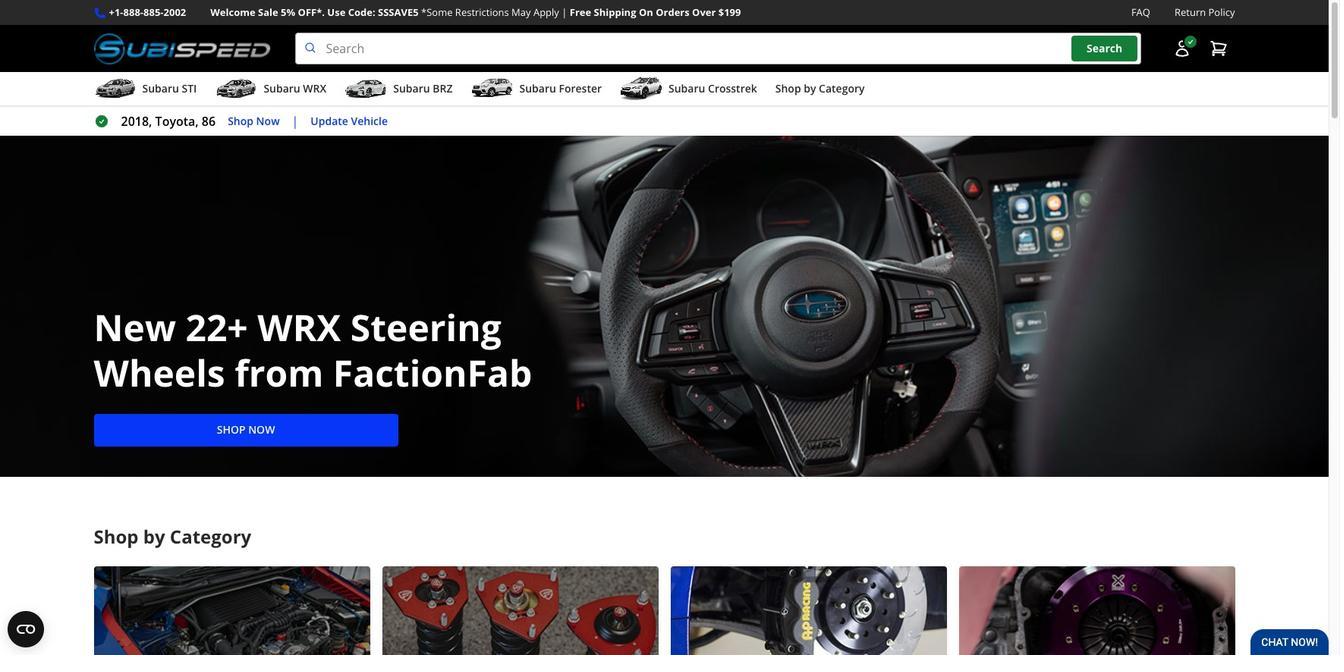 Task type: vqa. For each thing, say whether or not it's contained in the screenshot.
top wrx
yes



Task type: describe. For each thing, give the bounding box(es) containing it.
now
[[256, 114, 280, 128]]

+1-888-885-2002
[[109, 5, 186, 19]]

wheels
[[94, 349, 225, 398]]

new 22+ wrx steering wheels from factionfab
[[94, 303, 532, 398]]

subaru brz
[[393, 81, 453, 96]]

subaru crosstrek button
[[620, 75, 757, 106]]

sssave5
[[378, 5, 419, 19]]

+1-888-885-2002 link
[[109, 5, 186, 21]]

shop
[[217, 423, 246, 437]]

may
[[512, 5, 531, 19]]

return policy link
[[1175, 5, 1235, 21]]

0 vertical spatial |
[[562, 5, 567, 19]]

shop by category button
[[775, 75, 865, 106]]

steering wheel image
[[0, 136, 1329, 477]]

use
[[327, 5, 346, 19]]

return policy
[[1175, 5, 1235, 19]]

restrictions
[[455, 5, 509, 19]]

2 vertical spatial shop
[[94, 524, 139, 550]]

5%
[[281, 5, 295, 19]]

return
[[1175, 5, 1206, 19]]

subaru for subaru wrx
[[264, 81, 300, 96]]

now
[[248, 423, 275, 437]]

off*.
[[298, 5, 325, 19]]

subaru sti button
[[94, 75, 197, 106]]

search input field
[[295, 33, 1141, 65]]

+1-
[[109, 5, 123, 19]]

a subaru sti thumbnail image image
[[94, 78, 136, 100]]

1 vertical spatial by
[[143, 524, 165, 550]]

welcome
[[210, 5, 255, 19]]

2018, toyota, 86
[[121, 113, 216, 130]]

vehicle
[[351, 114, 388, 128]]

factionfab
[[333, 349, 532, 398]]

888-
[[123, 5, 143, 19]]

search button
[[1072, 36, 1138, 61]]

from
[[235, 349, 324, 398]]

2002
[[164, 5, 186, 19]]

subaru sti
[[142, 81, 197, 96]]

subispeed logo image
[[94, 33, 271, 65]]

subaru wrx
[[264, 81, 327, 96]]

category inside dropdown button
[[819, 81, 865, 96]]

new
[[94, 303, 176, 352]]

by inside dropdown button
[[804, 81, 816, 96]]

a subaru wrx thumbnail image image
[[215, 78, 258, 100]]

crosstrek
[[708, 81, 757, 96]]

22+
[[186, 303, 248, 352]]

subaru crosstrek
[[669, 81, 757, 96]]

subaru brz button
[[345, 75, 453, 106]]



Task type: locate. For each thing, give the bounding box(es) containing it.
885-
[[143, 5, 164, 19]]

subaru left forester at the left top of the page
[[519, 81, 556, 96]]

update vehicle
[[311, 114, 388, 128]]

search
[[1087, 41, 1123, 56]]

1 horizontal spatial shop by category
[[775, 81, 865, 96]]

subaru forester button
[[471, 75, 602, 106]]

2 subaru from the left
[[264, 81, 300, 96]]

faq
[[1131, 5, 1150, 19]]

shop now link
[[228, 113, 280, 130]]

0 vertical spatial shop
[[775, 81, 801, 96]]

code:
[[348, 5, 375, 19]]

2018,
[[121, 113, 152, 130]]

wrx
[[303, 81, 327, 96], [257, 303, 341, 352]]

4 subaru from the left
[[519, 81, 556, 96]]

policy
[[1209, 5, 1235, 19]]

1 horizontal spatial |
[[562, 5, 567, 19]]

steering
[[350, 303, 502, 352]]

update
[[311, 114, 348, 128]]

1 vertical spatial shop
[[228, 114, 253, 128]]

subaru
[[142, 81, 179, 96], [264, 81, 300, 96], [393, 81, 430, 96], [519, 81, 556, 96], [669, 81, 705, 96]]

subaru left crosstrek
[[669, 81, 705, 96]]

subaru inside "dropdown button"
[[142, 81, 179, 96]]

toyota,
[[155, 113, 199, 130]]

apply
[[533, 5, 559, 19]]

1 vertical spatial category
[[170, 524, 251, 550]]

a subaru crosstrek thumbnail image image
[[620, 78, 663, 100]]

shop now
[[217, 423, 275, 437]]

category
[[819, 81, 865, 96], [170, 524, 251, 550]]

1 subaru from the left
[[142, 81, 179, 96]]

0 vertical spatial shop by category
[[775, 81, 865, 96]]

2 horizontal spatial shop
[[775, 81, 801, 96]]

engine image
[[94, 567, 370, 656]]

1 vertical spatial wrx
[[257, 303, 341, 352]]

| left free
[[562, 5, 567, 19]]

1 vertical spatial shop by category
[[94, 524, 251, 550]]

shop now link
[[94, 415, 398, 447]]

wrx inside dropdown button
[[303, 81, 327, 96]]

1 vertical spatial |
[[292, 113, 299, 130]]

forester
[[559, 81, 602, 96]]

shop now
[[228, 114, 280, 128]]

shop
[[775, 81, 801, 96], [228, 114, 253, 128], [94, 524, 139, 550]]

subaru for subaru brz
[[393, 81, 430, 96]]

*some
[[421, 5, 453, 19]]

subaru up now
[[264, 81, 300, 96]]

0 vertical spatial category
[[819, 81, 865, 96]]

faq link
[[1131, 5, 1150, 21]]

0 horizontal spatial shop
[[94, 524, 139, 550]]

on
[[639, 5, 653, 19]]

| right now
[[292, 113, 299, 130]]

|
[[562, 5, 567, 19], [292, 113, 299, 130]]

3 subaru from the left
[[393, 81, 430, 96]]

shipping
[[594, 5, 636, 19]]

sti
[[182, 81, 197, 96]]

*some restrictions may apply | free shipping on orders over $199
[[421, 5, 741, 19]]

subaru left brz
[[393, 81, 430, 96]]

subaru wrx button
[[215, 75, 327, 106]]

button image
[[1173, 40, 1191, 58]]

orders
[[656, 5, 690, 19]]

0 vertical spatial by
[[804, 81, 816, 96]]

update vehicle button
[[311, 113, 388, 130]]

0 horizontal spatial by
[[143, 524, 165, 550]]

drivetrain image
[[959, 567, 1235, 656]]

1 horizontal spatial category
[[819, 81, 865, 96]]

subaru for subaru crosstrek
[[669, 81, 705, 96]]

open widget image
[[8, 612, 44, 648]]

subaru for subaru sti
[[142, 81, 179, 96]]

a subaru brz thumbnail image image
[[345, 78, 387, 100]]

0 horizontal spatial category
[[170, 524, 251, 550]]

brz
[[433, 81, 453, 96]]

wrx inside new 22+ wrx steering wheels from factionfab
[[257, 303, 341, 352]]

1 horizontal spatial by
[[804, 81, 816, 96]]

subaru left sti
[[142, 81, 179, 96]]

0 vertical spatial wrx
[[303, 81, 327, 96]]

$199
[[718, 5, 741, 19]]

free
[[570, 5, 591, 19]]

sale
[[258, 5, 278, 19]]

5 subaru from the left
[[669, 81, 705, 96]]

shop inside dropdown button
[[775, 81, 801, 96]]

shop by category
[[775, 81, 865, 96], [94, 524, 251, 550]]

0 horizontal spatial |
[[292, 113, 299, 130]]

0 horizontal spatial shop by category
[[94, 524, 251, 550]]

brakes image
[[670, 567, 947, 656]]

over
[[692, 5, 716, 19]]

by
[[804, 81, 816, 96], [143, 524, 165, 550]]

a subaru forester thumbnail image image
[[471, 78, 513, 100]]

subaru for subaru forester
[[519, 81, 556, 96]]

1 horizontal spatial shop
[[228, 114, 253, 128]]

subaru forester
[[519, 81, 602, 96]]

welcome sale 5% off*. use code: sssave5
[[210, 5, 419, 19]]

suspension image
[[382, 567, 658, 656]]

86
[[202, 113, 216, 130]]



